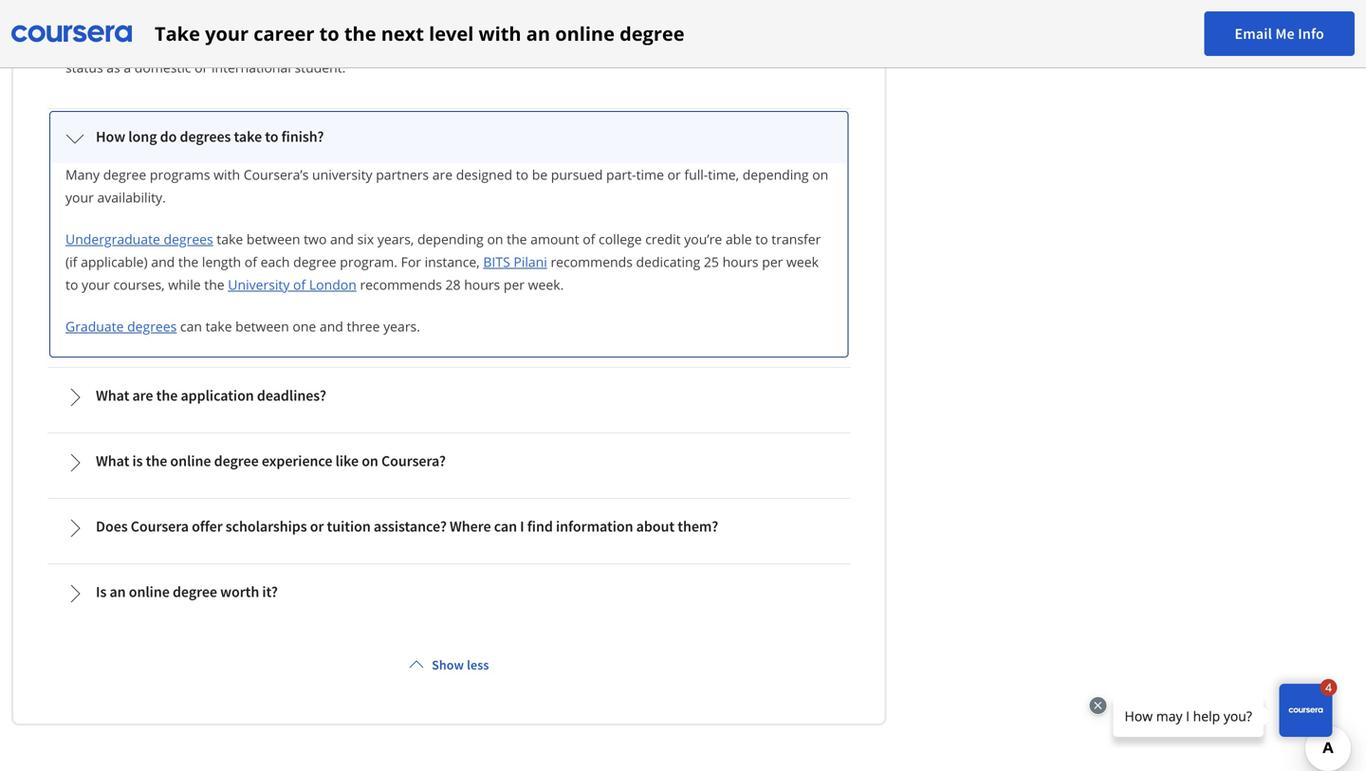 Task type: vqa. For each thing, say whether or not it's contained in the screenshot.
per
yes



Task type: locate. For each thing, give the bounding box(es) containing it.
you right all
[[111, 13, 134, 31]]

take
[[155, 20, 200, 47]]

with inside many degree programs with coursera's university partners are designed to be pursued part-time or full-time, depending on your availability.
[[214, 166, 240, 184]]

2 vertical spatial or
[[310, 517, 324, 536]]

0 vertical spatial are
[[509, 13, 530, 31]]

per
[[762, 253, 783, 271], [504, 276, 525, 294]]

hours down able
[[723, 253, 759, 271]]

how
[[96, 127, 125, 146]]

1 vertical spatial depending
[[418, 230, 484, 248]]

is up coursera
[[132, 452, 143, 471]]

0 horizontal spatial an
[[110, 583, 126, 602]]

depending inside many degree programs with coursera's university partners are designed to be pursued part-time or full-time, depending on your availability.
[[743, 166, 809, 184]]

0 vertical spatial online
[[555, 20, 615, 47]]

1 vertical spatial with
[[214, 166, 240, 184]]

offer,
[[347, 36, 380, 54]]

1 vertical spatial what
[[96, 452, 129, 471]]

0 horizontal spatial you
[[111, 13, 134, 31]]

can down "while"
[[180, 317, 202, 335]]

between
[[247, 230, 300, 248], [236, 317, 289, 335]]

degree down two
[[293, 253, 337, 271]]

are up "specific"
[[509, 13, 530, 31]]

0 vertical spatial can
[[640, 13, 662, 31]]

with down how long do degrees take to finish?
[[214, 166, 240, 184]]

an
[[527, 20, 550, 47], [110, 583, 126, 602]]

to down (if
[[65, 276, 78, 294]]

1 horizontal spatial coursera's
[[244, 166, 309, 184]]

1 horizontal spatial university
[[312, 166, 373, 184]]

week.
[[528, 276, 564, 294]]

online
[[555, 20, 615, 47], [170, 452, 211, 471], [129, 583, 170, 602]]

0 horizontal spatial is
[[132, 452, 143, 471]]

does coursera offer scholarships or tuition assistance? where can i find information about them?
[[96, 517, 719, 536]]

the left next
[[344, 20, 376, 47]]

0 horizontal spatial with
[[214, 166, 240, 184]]

to left finish?
[[265, 127, 279, 146]]

amount
[[531, 230, 579, 248]]

1 horizontal spatial you
[[483, 13, 506, 31]]

coursera's inside many degree programs with coursera's university partners are designed to be pursued part-time or full-time, depending on your availability.
[[244, 166, 309, 184]]

an left "world,"
[[527, 20, 550, 47]]

does coursera offer scholarships or tuition assistance? where can i find information about them? button
[[50, 502, 848, 553]]

per down bits pilani
[[504, 276, 525, 294]]

1 vertical spatial is
[[132, 452, 143, 471]]

2 horizontal spatial can
[[640, 13, 662, 31]]

university
[[226, 36, 287, 54], [312, 166, 373, 184]]

1 what from the top
[[96, 386, 129, 405]]

a right the 'as'
[[124, 58, 131, 76]]

in
[[533, 13, 545, 31], [705, 13, 716, 31]]

depending up instance,
[[418, 230, 484, 248]]

2 vertical spatial take
[[206, 317, 232, 335]]

me
[[1276, 24, 1295, 43]]

finish?
[[282, 127, 324, 146]]

to inside take between two and six years, depending on the amount of college credit you're able to transfer (if applicable) and the length of each degree program. for instance,
[[756, 230, 768, 248]]

1 vertical spatial per
[[504, 276, 525, 294]]

0 horizontal spatial in
[[533, 13, 545, 31]]

to up student.
[[319, 20, 339, 47]]

instance,
[[425, 253, 480, 271]]

be left pursued
[[532, 166, 548, 184]]

on right like
[[362, 452, 379, 471]]

of left college
[[583, 230, 595, 248]]

1 horizontal spatial partners
[[376, 166, 429, 184]]

application down graduate degrees can take between one and three years.
[[181, 386, 254, 405]]

0 horizontal spatial online
[[129, 583, 170, 602]]

1 horizontal spatial an
[[527, 20, 550, 47]]

0 horizontal spatial of
[[245, 253, 257, 271]]

1 horizontal spatial per
[[762, 253, 783, 271]]

each
[[261, 253, 290, 271]]

0 vertical spatial per
[[762, 253, 783, 271]]

in right the enroll
[[705, 13, 716, 31]]

how long do degrees take to finish? button
[[50, 112, 848, 163]]

recommends inside 'recommends dedicating 25 hours per week to your courses, while the'
[[551, 253, 633, 271]]

your
[[205, 20, 249, 47], [786, 36, 814, 54], [65, 188, 94, 206], [82, 276, 110, 294]]

2 vertical spatial and
[[320, 317, 343, 335]]

connection.
[[298, 13, 370, 31]]

a left reliable
[[185, 13, 193, 31]]

0 vertical spatial programs
[[65, 36, 126, 54]]

can
[[640, 13, 662, 31], [180, 317, 202, 335], [494, 517, 517, 536]]

degree up "based"
[[743, 13, 787, 31]]

is right need
[[172, 13, 182, 31]]

in up "specific"
[[533, 13, 545, 31]]

partners up student.
[[290, 36, 343, 54]]

2 vertical spatial degrees
[[127, 317, 177, 335]]

or left full-
[[668, 166, 681, 184]]

per left week
[[762, 253, 783, 271]]

to right able
[[756, 230, 768, 248]]

or left tuition
[[310, 517, 324, 536]]

on inside many degree programs with coursera's university partners are designed to be pursued part-time or full-time, depending on your availability.
[[813, 166, 829, 184]]

1 horizontal spatial recommends
[[551, 253, 633, 271]]

online inside is an online degree worth it? dropdown button
[[129, 583, 170, 602]]

the down graduate degrees link in the left top of the page
[[156, 386, 178, 405]]

2 vertical spatial online
[[129, 583, 170, 602]]

1 horizontal spatial is
[[172, 13, 182, 31]]

on inside dropdown button
[[362, 452, 379, 471]]

world,
[[572, 13, 610, 31]]

degrees up the 'length'
[[164, 230, 213, 248]]

1 vertical spatial recommends
[[360, 276, 442, 294]]

your inside yes, all you need is a reliable internet connection. no matter where you are in the world, you can enroll in the degree programs that coursera's university partners offer, though there may be specific application requirements based on your status as a domestic or international student.
[[786, 36, 814, 54]]

one
[[293, 317, 316, 335]]

1 horizontal spatial application
[[566, 36, 634, 54]]

2 vertical spatial can
[[494, 517, 517, 536]]

0 vertical spatial depending
[[743, 166, 809, 184]]

is an online degree worth it? button
[[50, 568, 848, 619]]

0 vertical spatial of
[[583, 230, 595, 248]]

1 vertical spatial hours
[[464, 276, 500, 294]]

what down graduate degrees link in the left top of the page
[[96, 386, 129, 405]]

university inside yes, all you need is a reliable internet connection. no matter where you are in the world, you can enroll in the degree programs that coursera's university partners offer, though there may be specific application requirements based on your status as a domestic or international student.
[[226, 36, 287, 54]]

degrees right do
[[180, 127, 231, 146]]

coursera's
[[158, 36, 223, 54], [244, 166, 309, 184]]

need
[[137, 13, 169, 31]]

three
[[347, 317, 380, 335]]

0 vertical spatial degrees
[[180, 127, 231, 146]]

0 vertical spatial recommends
[[551, 253, 633, 271]]

bits pilani link
[[483, 253, 547, 271]]

between down the university on the left
[[236, 317, 289, 335]]

1 horizontal spatial are
[[433, 166, 453, 184]]

or
[[195, 58, 208, 76], [668, 166, 681, 184], [310, 517, 324, 536]]

1 vertical spatial can
[[180, 317, 202, 335]]

0 vertical spatial be
[[498, 36, 513, 54]]

coursera's down finish?
[[244, 166, 309, 184]]

the up coursera
[[146, 452, 167, 471]]

0 horizontal spatial programs
[[65, 36, 126, 54]]

1 horizontal spatial in
[[705, 13, 716, 31]]

0 horizontal spatial coursera's
[[158, 36, 223, 54]]

degree inside yes, all you need is a reliable internet connection. no matter where you are in the world, you can enroll in the degree programs that coursera's university partners offer, though there may be specific application requirements based on your status as a domestic or international student.
[[743, 13, 787, 31]]

1 horizontal spatial be
[[532, 166, 548, 184]]

1 horizontal spatial depending
[[743, 166, 809, 184]]

a
[[185, 13, 193, 31], [124, 58, 131, 76]]

what are the application deadlines?
[[96, 386, 326, 405]]

your inside 'recommends dedicating 25 hours per week to your courses, while the'
[[82, 276, 110, 294]]

can left i
[[494, 517, 517, 536]]

application down "world,"
[[566, 36, 634, 54]]

1 vertical spatial and
[[151, 253, 175, 271]]

between up each
[[247, 230, 300, 248]]

coursera's up domestic
[[158, 36, 223, 54]]

or right domestic
[[195, 58, 208, 76]]

0 horizontal spatial can
[[180, 317, 202, 335]]

the inside 'recommends dedicating 25 hours per week to your courses, while the'
[[204, 276, 225, 294]]

1 vertical spatial coursera's
[[244, 166, 309, 184]]

degree up availability.
[[103, 166, 146, 184]]

be right the may
[[498, 36, 513, 54]]

hours down bits
[[464, 276, 500, 294]]

recommends down college
[[551, 253, 633, 271]]

university up international
[[226, 36, 287, 54]]

you
[[111, 13, 134, 31], [483, 13, 506, 31], [614, 13, 637, 31]]

1 you from the left
[[111, 13, 134, 31]]

international
[[212, 58, 291, 76]]

1 vertical spatial partners
[[376, 166, 429, 184]]

take your career to the next level with an online degree
[[155, 20, 685, 47]]

are down how long do degrees take to finish? dropdown button on the top of the page
[[433, 166, 453, 184]]

recommends down "for"
[[360, 276, 442, 294]]

0 vertical spatial with
[[479, 20, 522, 47]]

0 vertical spatial application
[[566, 36, 634, 54]]

and up "while"
[[151, 253, 175, 271]]

as
[[107, 58, 120, 76]]

0 vertical spatial between
[[247, 230, 300, 248]]

0 vertical spatial what
[[96, 386, 129, 405]]

graduate degrees can take between one and three years.
[[65, 317, 420, 335]]

bits pilani
[[483, 253, 547, 271]]

0 vertical spatial is
[[172, 13, 182, 31]]

there
[[431, 36, 464, 54]]

applicable)
[[81, 253, 148, 271]]

degree right "world,"
[[620, 20, 685, 47]]

and right one
[[320, 317, 343, 335]]

are down graduate degrees link in the left top of the page
[[132, 386, 153, 405]]

1 vertical spatial take
[[217, 230, 243, 248]]

university down finish?
[[312, 166, 373, 184]]

0 vertical spatial hours
[[723, 253, 759, 271]]

you right "world,"
[[614, 13, 637, 31]]

1 vertical spatial university
[[312, 166, 373, 184]]

what inside what are the application deadlines? dropdown button
[[96, 386, 129, 405]]

2 what from the top
[[96, 452, 129, 471]]

can left the enroll
[[640, 13, 662, 31]]

depending right time,
[[743, 166, 809, 184]]

1 vertical spatial or
[[668, 166, 681, 184]]

years,
[[378, 230, 414, 248]]

online inside what is the online degree experience like on coursera? dropdown button
[[170, 452, 211, 471]]

you're
[[684, 230, 722, 248]]

week
[[787, 253, 819, 271]]

degrees inside dropdown button
[[180, 127, 231, 146]]

0 horizontal spatial university
[[226, 36, 287, 54]]

take
[[234, 127, 262, 146], [217, 230, 243, 248], [206, 317, 232, 335]]

degrees down courses,
[[127, 317, 177, 335]]

0 horizontal spatial be
[[498, 36, 513, 54]]

on inside take between two and six years, depending on the amount of college credit you're able to transfer (if applicable) and the length of each degree program. for instance,
[[487, 230, 503, 248]]

0 vertical spatial and
[[330, 230, 354, 248]]

take inside dropdown button
[[234, 127, 262, 146]]

your right "based"
[[786, 36, 814, 54]]

0 horizontal spatial depending
[[418, 230, 484, 248]]

(if
[[65, 253, 77, 271]]

college
[[599, 230, 642, 248]]

able
[[726, 230, 752, 248]]

to right designed
[[516, 166, 529, 184]]

1 horizontal spatial programs
[[150, 166, 210, 184]]

1 horizontal spatial online
[[170, 452, 211, 471]]

2 vertical spatial of
[[293, 276, 306, 294]]

application
[[566, 36, 634, 54], [181, 386, 254, 405]]

1 vertical spatial an
[[110, 583, 126, 602]]

1 horizontal spatial hours
[[723, 253, 759, 271]]

take up the 'length'
[[217, 230, 243, 248]]

0 horizontal spatial hours
[[464, 276, 500, 294]]

of up the university on the left
[[245, 253, 257, 271]]

1 vertical spatial be
[[532, 166, 548, 184]]

2 horizontal spatial are
[[509, 13, 530, 31]]

take down the university on the left
[[206, 317, 232, 335]]

1 vertical spatial online
[[170, 452, 211, 471]]

partners inside yes, all you need is a reliable internet connection. no matter where you are in the world, you can enroll in the degree programs that coursera's university partners offer, though there may be specific application requirements based on your status as a domestic or international student.
[[290, 36, 343, 54]]

1 vertical spatial a
[[124, 58, 131, 76]]

1 vertical spatial application
[[181, 386, 254, 405]]

information
[[556, 517, 633, 536]]

list
[[44, 0, 855, 625]]

dedicating
[[636, 253, 701, 271]]

the down the 'length'
[[204, 276, 225, 294]]

1 horizontal spatial can
[[494, 517, 517, 536]]

0 vertical spatial a
[[185, 13, 193, 31]]

on right "based"
[[766, 36, 783, 54]]

are inside dropdown button
[[132, 386, 153, 405]]

2 horizontal spatial you
[[614, 13, 637, 31]]

be inside yes, all you need is a reliable internet connection. no matter where you are in the world, you can enroll in the degree programs that coursera's university partners offer, though there may be specific application requirements based on your status as a domestic or international student.
[[498, 36, 513, 54]]

about
[[636, 517, 675, 536]]

undergraduate degrees link
[[65, 230, 213, 248]]

is inside dropdown button
[[132, 452, 143, 471]]

hours
[[723, 253, 759, 271], [464, 276, 500, 294]]

1 vertical spatial programs
[[150, 166, 210, 184]]

3 you from the left
[[614, 13, 637, 31]]

or inside many degree programs with coursera's university partners are designed to be pursued part-time or full-time, depending on your availability.
[[668, 166, 681, 184]]

university
[[228, 276, 290, 294]]

you up the may
[[483, 13, 506, 31]]

programs down do
[[150, 166, 210, 184]]

on up transfer
[[813, 166, 829, 184]]

partners down how long do degrees take to finish? dropdown button on the top of the page
[[376, 166, 429, 184]]

on
[[766, 36, 783, 54], [813, 166, 829, 184], [487, 230, 503, 248], [362, 452, 379, 471]]

0 vertical spatial coursera's
[[158, 36, 223, 54]]

coursera's inside yes, all you need is a reliable internet connection. no matter where you are in the world, you can enroll in the degree programs that coursera's university partners offer, though there may be specific application requirements based on your status as a domestic or international student.
[[158, 36, 223, 54]]

an right is
[[110, 583, 126, 602]]

assistance?
[[374, 517, 447, 536]]

0 horizontal spatial partners
[[290, 36, 343, 54]]

with right level
[[479, 20, 522, 47]]

what inside what is the online degree experience like on coursera? dropdown button
[[96, 452, 129, 471]]

your down the applicable)
[[82, 276, 110, 294]]

them?
[[678, 517, 719, 536]]

take left finish?
[[234, 127, 262, 146]]

though
[[383, 36, 428, 54]]

many
[[65, 166, 100, 184]]

what up the does
[[96, 452, 129, 471]]

reliable
[[196, 13, 242, 31]]

and left six
[[330, 230, 354, 248]]

0 vertical spatial partners
[[290, 36, 343, 54]]

of left the london
[[293, 276, 306, 294]]

1 vertical spatial degrees
[[164, 230, 213, 248]]

0 horizontal spatial or
[[195, 58, 208, 76]]

your down many
[[65, 188, 94, 206]]

enroll
[[665, 13, 701, 31]]

programs inside yes, all you need is a reliable internet connection. no matter where you are in the world, you can enroll in the degree programs that coursera's university partners offer, though there may be specific application requirements based on your status as a domestic or international student.
[[65, 36, 126, 54]]

can inside yes, all you need is a reliable internet connection. no matter where you are in the world, you can enroll in the degree programs that coursera's university partners offer, though there may be specific application requirements based on your status as a domestic or international student.
[[640, 13, 662, 31]]

1 horizontal spatial or
[[310, 517, 324, 536]]

degrees for graduate
[[127, 317, 177, 335]]

to inside 'recommends dedicating 25 hours per week to your courses, while the'
[[65, 276, 78, 294]]

0 vertical spatial university
[[226, 36, 287, 54]]

is
[[172, 13, 182, 31], [132, 452, 143, 471]]

0 vertical spatial take
[[234, 127, 262, 146]]

1 in from the left
[[533, 13, 545, 31]]

1 vertical spatial are
[[433, 166, 453, 184]]

of
[[583, 230, 595, 248], [245, 253, 257, 271], [293, 276, 306, 294]]

on up bits
[[487, 230, 503, 248]]

0 horizontal spatial are
[[132, 386, 153, 405]]

programs down all
[[65, 36, 126, 54]]

like
[[336, 452, 359, 471]]



Task type: describe. For each thing, give the bounding box(es) containing it.
status
[[65, 58, 103, 76]]

length
[[202, 253, 241, 271]]

coursera?
[[382, 452, 446, 471]]

that
[[129, 36, 154, 54]]

deadlines?
[[257, 386, 326, 405]]

2 you from the left
[[483, 13, 506, 31]]

show
[[432, 657, 464, 674]]

on inside yes, all you need is a reliable internet connection. no matter where you are in the world, you can enroll in the degree programs that coursera's university partners offer, though there may be specific application requirements based on your status as a domestic or international student.
[[766, 36, 783, 54]]

undergraduate degrees
[[65, 230, 213, 248]]

coursera image
[[11, 19, 132, 49]]

undergraduate
[[65, 230, 160, 248]]

show less
[[432, 657, 489, 674]]

tuition
[[327, 517, 371, 536]]

domestic
[[135, 58, 191, 76]]

part-
[[606, 166, 636, 184]]

what is the online degree experience like on coursera? button
[[50, 437, 848, 488]]

what for what is the online degree experience like on coursera?
[[96, 452, 129, 471]]

1 horizontal spatial with
[[479, 20, 522, 47]]

2 horizontal spatial online
[[555, 20, 615, 47]]

is
[[96, 583, 107, 602]]

program.
[[340, 253, 398, 271]]

offer
[[192, 517, 223, 536]]

less
[[467, 657, 489, 674]]

1 horizontal spatial of
[[293, 276, 306, 294]]

what for what are the application deadlines?
[[96, 386, 129, 405]]

i
[[520, 517, 524, 536]]

be inside many degree programs with coursera's university partners are designed to be pursued part-time or full-time, depending on your availability.
[[532, 166, 548, 184]]

is an online degree worth it?
[[96, 583, 278, 602]]

pilani
[[514, 253, 547, 271]]

bits
[[483, 253, 510, 271]]

1 vertical spatial of
[[245, 253, 257, 271]]

25
[[704, 253, 719, 271]]

info
[[1298, 24, 1325, 43]]

does
[[96, 517, 128, 536]]

to inside many degree programs with coursera's university partners are designed to be pursued part-time or full-time, depending on your availability.
[[516, 166, 529, 184]]

internet
[[245, 13, 295, 31]]

the up "while"
[[178, 253, 199, 271]]

university of london link
[[228, 276, 357, 294]]

years.
[[384, 317, 420, 335]]

per inside 'recommends dedicating 25 hours per week to your courses, while the'
[[762, 253, 783, 271]]

degree inside many degree programs with coursera's university partners are designed to be pursued part-time or full-time, depending on your availability.
[[103, 166, 146, 184]]

scholarships
[[226, 517, 307, 536]]

1 vertical spatial between
[[236, 317, 289, 335]]

0 vertical spatial an
[[527, 20, 550, 47]]

degrees for undergraduate
[[164, 230, 213, 248]]

many degree programs with coursera's university partners are designed to be pursued part-time or full-time, depending on your availability.
[[65, 166, 829, 206]]

to inside dropdown button
[[265, 127, 279, 146]]

student.
[[295, 58, 346, 76]]

show less button
[[402, 648, 497, 682]]

may
[[468, 36, 494, 54]]

an inside dropdown button
[[110, 583, 126, 602]]

recommends dedicating 25 hours per week to your courses, while the
[[65, 253, 819, 294]]

level
[[429, 20, 474, 47]]

your inside many degree programs with coursera's university partners are designed to be pursued part-time or full-time, depending on your availability.
[[65, 188, 94, 206]]

hours inside 'recommends dedicating 25 hours per week to your courses, while the'
[[723, 253, 759, 271]]

take inside take between two and six years, depending on the amount of college credit you're able to transfer (if applicable) and the length of each degree program. for instance,
[[217, 230, 243, 248]]

are inside many degree programs with coursera's university partners are designed to be pursued part-time or full-time, depending on your availability.
[[433, 166, 453, 184]]

is inside yes, all you need is a reliable internet connection. no matter where you are in the world, you can enroll in the degree programs that coursera's university partners offer, though there may be specific application requirements based on your status as a domestic or international student.
[[172, 13, 182, 31]]

time,
[[708, 166, 739, 184]]

depending inside take between two and six years, depending on the amount of college credit you're able to transfer (if applicable) and the length of each degree program. for instance,
[[418, 230, 484, 248]]

worth
[[220, 583, 259, 602]]

the up "specific"
[[548, 13, 568, 31]]

london
[[309, 276, 357, 294]]

how long do degrees take to finish?
[[96, 127, 324, 146]]

where
[[450, 517, 491, 536]]

where
[[441, 13, 480, 31]]

are inside yes, all you need is a reliable internet connection. no matter where you are in the world, you can enroll in the degree programs that coursera's university partners offer, though there may be specific application requirements based on your status as a domestic or international student.
[[509, 13, 530, 31]]

email me info
[[1235, 24, 1325, 43]]

availability.
[[97, 188, 166, 206]]

application inside dropdown button
[[181, 386, 254, 405]]

1 horizontal spatial a
[[185, 13, 193, 31]]

email
[[1235, 24, 1273, 43]]

full-
[[685, 166, 708, 184]]

long
[[128, 127, 157, 146]]

0 horizontal spatial a
[[124, 58, 131, 76]]

career
[[254, 20, 315, 47]]

can inside dropdown button
[[494, 517, 517, 536]]

do
[[160, 127, 177, 146]]

2 horizontal spatial of
[[583, 230, 595, 248]]

find
[[527, 517, 553, 536]]

university inside many degree programs with coursera's university partners are designed to be pursued part-time or full-time, depending on your availability.
[[312, 166, 373, 184]]

no
[[374, 13, 392, 31]]

or inside yes, all you need is a reliable internet connection. no matter where you are in the world, you can enroll in the degree programs that coursera's university partners offer, though there may be specific application requirements based on your status as a domestic or international student.
[[195, 58, 208, 76]]

degree inside take between two and six years, depending on the amount of college credit you're able to transfer (if applicable) and the length of each degree program. for instance,
[[293, 253, 337, 271]]

0 horizontal spatial recommends
[[360, 276, 442, 294]]

0 horizontal spatial per
[[504, 276, 525, 294]]

designed
[[456, 166, 513, 184]]

while
[[168, 276, 201, 294]]

next
[[381, 20, 424, 47]]

degree left experience
[[214, 452, 259, 471]]

partners inside many degree programs with coursera's university partners are designed to be pursued part-time or full-time, depending on your availability.
[[376, 166, 429, 184]]

time
[[636, 166, 664, 184]]

take between two and six years, depending on the amount of college credit you're able to transfer (if applicable) and the length of each degree program. for instance,
[[65, 230, 821, 271]]

experience
[[262, 452, 333, 471]]

list containing how long do degrees take to finish?
[[44, 0, 855, 625]]

coursera
[[131, 517, 189, 536]]

2 in from the left
[[705, 13, 716, 31]]

courses,
[[113, 276, 165, 294]]

programs inside many degree programs with coursera's university partners are designed to be pursued part-time or full-time, depending on your availability.
[[150, 166, 210, 184]]

graduate
[[65, 317, 124, 335]]

requirements
[[638, 36, 722, 54]]

two
[[304, 230, 327, 248]]

between inside take between two and six years, depending on the amount of college credit you're able to transfer (if applicable) and the length of each degree program. for instance,
[[247, 230, 300, 248]]

what is the online degree experience like on coursera?
[[96, 452, 446, 471]]

degree left worth
[[173, 583, 217, 602]]

the up bits pilani link
[[507, 230, 527, 248]]

or inside dropdown button
[[310, 517, 324, 536]]

your up international
[[205, 20, 249, 47]]

university of london recommends 28 hours per week.
[[228, 276, 564, 294]]

the up "based"
[[720, 13, 740, 31]]

six
[[357, 230, 374, 248]]

28
[[446, 276, 461, 294]]

application inside yes, all you need is a reliable internet connection. no matter where you are in the world, you can enroll in the degree programs that coursera's university partners offer, though there may be specific application requirements based on your status as a domestic or international student.
[[566, 36, 634, 54]]

for
[[401, 253, 421, 271]]

yes, all you need is a reliable internet connection. no matter where you are in the world, you can enroll in the degree programs that coursera's university partners offer, though there may be specific application requirements based on your status as a domestic or international student.
[[65, 13, 814, 76]]

graduate degrees link
[[65, 317, 177, 335]]

credit
[[646, 230, 681, 248]]



